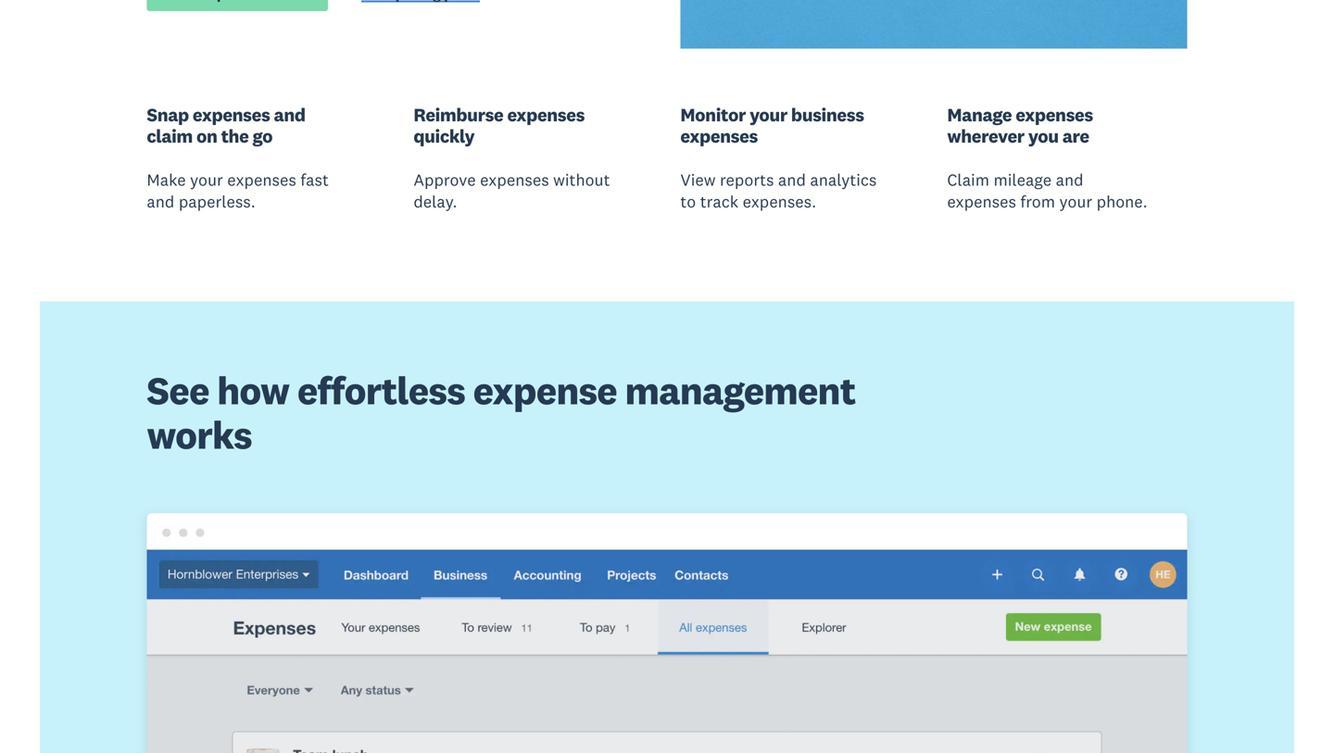 Task type: describe. For each thing, give the bounding box(es) containing it.
claim
[[147, 125, 193, 148]]

expenses inside snap expenses and claim on the go
[[193, 103, 270, 126]]

are
[[1063, 125, 1090, 148]]

quickly
[[414, 125, 475, 148]]

reports
[[720, 170, 774, 190]]

approve
[[414, 170, 476, 190]]

wherever
[[947, 125, 1025, 148]]

manage expenses wherever you are
[[947, 103, 1093, 148]]

make
[[147, 170, 186, 190]]

your inside claim mileage and expenses from your phone.
[[1060, 191, 1093, 212]]

monitor
[[681, 103, 746, 126]]

and for mileage
[[1056, 170, 1084, 190]]

reimburse
[[414, 103, 504, 126]]

go
[[253, 125, 273, 148]]

and for expenses
[[274, 103, 305, 126]]

snap expenses and claim on the go
[[147, 103, 305, 148]]

phone.
[[1097, 191, 1148, 212]]

and for reports
[[778, 170, 806, 190]]

and inside the make your expenses fast and paperless.
[[147, 191, 175, 212]]

how
[[217, 366, 289, 415]]

management
[[625, 366, 856, 415]]

expenses inside "monitor your business expenses"
[[681, 125, 758, 148]]



Task type: locate. For each thing, give the bounding box(es) containing it.
expenses down 'reimburse expenses quickly'
[[480, 170, 549, 190]]

expense
[[473, 366, 617, 415]]

without
[[553, 170, 610, 190]]

your for make
[[190, 170, 223, 190]]

and inside claim mileage and expenses from your phone.
[[1056, 170, 1084, 190]]

snap
[[147, 103, 189, 126]]

claim mileage and expenses from your phone.
[[947, 170, 1148, 212]]

0 horizontal spatial your
[[190, 170, 223, 190]]

your inside "monitor your business expenses"
[[750, 103, 788, 126]]

on
[[196, 125, 217, 148]]

expenses inside approve expenses without delay.
[[480, 170, 549, 190]]

see
[[147, 366, 209, 415]]

view reports and analytics to track expenses.
[[681, 170, 877, 212]]

make your expenses fast and paperless.
[[147, 170, 329, 212]]

and right go at the left of the page
[[274, 103, 305, 126]]

and down make
[[147, 191, 175, 212]]

from
[[1021, 191, 1056, 212]]

expenses up view
[[681, 125, 758, 148]]

and inside snap expenses and claim on the go
[[274, 103, 305, 126]]

your up paperless. at the left top of the page
[[190, 170, 223, 190]]

effortless
[[297, 366, 465, 415]]

expenses down claim at top
[[947, 191, 1017, 212]]

delay.
[[414, 191, 457, 212]]

and
[[274, 103, 305, 126], [778, 170, 806, 190], [1056, 170, 1084, 190], [147, 191, 175, 212]]

expenses inside 'reimburse expenses quickly'
[[507, 103, 585, 126]]

business
[[791, 103, 864, 126]]

and down 'are'
[[1056, 170, 1084, 190]]

1 horizontal spatial your
[[750, 103, 788, 126]]

works
[[147, 411, 252, 459]]

to
[[681, 191, 696, 212]]

approve expenses without delay.
[[414, 170, 610, 212]]

expenses inside claim mileage and expenses from your phone.
[[947, 191, 1017, 212]]

and inside view reports and analytics to track expenses.
[[778, 170, 806, 190]]

track
[[700, 191, 739, 212]]

manage
[[947, 103, 1012, 126]]

expenses right the snap
[[193, 103, 270, 126]]

your for monitor
[[750, 103, 788, 126]]

reimburse expenses quickly
[[414, 103, 585, 148]]

the
[[221, 125, 249, 148]]

and up expenses.
[[778, 170, 806, 190]]

monitor your business expenses
[[681, 103, 864, 148]]

0 vertical spatial your
[[750, 103, 788, 126]]

paperless.
[[179, 191, 256, 212]]

view
[[681, 170, 716, 190]]

2 horizontal spatial your
[[1060, 191, 1093, 212]]

claim
[[947, 170, 990, 190]]

fast
[[301, 170, 329, 190]]

expenses down go at the left of the page
[[227, 170, 296, 190]]

your right from
[[1060, 191, 1093, 212]]

mileage
[[994, 170, 1052, 190]]

2 vertical spatial your
[[1060, 191, 1093, 212]]

expenses inside manage expenses wherever you are
[[1016, 103, 1093, 126]]

expenses inside the make your expenses fast and paperless.
[[227, 170, 296, 190]]

a large stack of receipts for expense claims in a neat pile. image
[[681, 0, 1188, 49]]

1 vertical spatial your
[[190, 170, 223, 190]]

expenses
[[193, 103, 270, 126], [507, 103, 585, 126], [1016, 103, 1093, 126], [681, 125, 758, 148], [227, 170, 296, 190], [480, 170, 549, 190], [947, 191, 1017, 212]]

your right monitor
[[750, 103, 788, 126]]

your
[[750, 103, 788, 126], [190, 170, 223, 190], [1060, 191, 1093, 212]]

analytics
[[810, 170, 877, 190]]

you
[[1029, 125, 1059, 148]]

your inside the make your expenses fast and paperless.
[[190, 170, 223, 190]]

expenses.
[[743, 191, 817, 212]]

expenses up mileage
[[1016, 103, 1093, 126]]

expenses up without
[[507, 103, 585, 126]]

see how effortless expense management works
[[147, 366, 856, 459]]



Task type: vqa. For each thing, say whether or not it's contained in the screenshot.
Expenses in Approve expenses without delay.
yes



